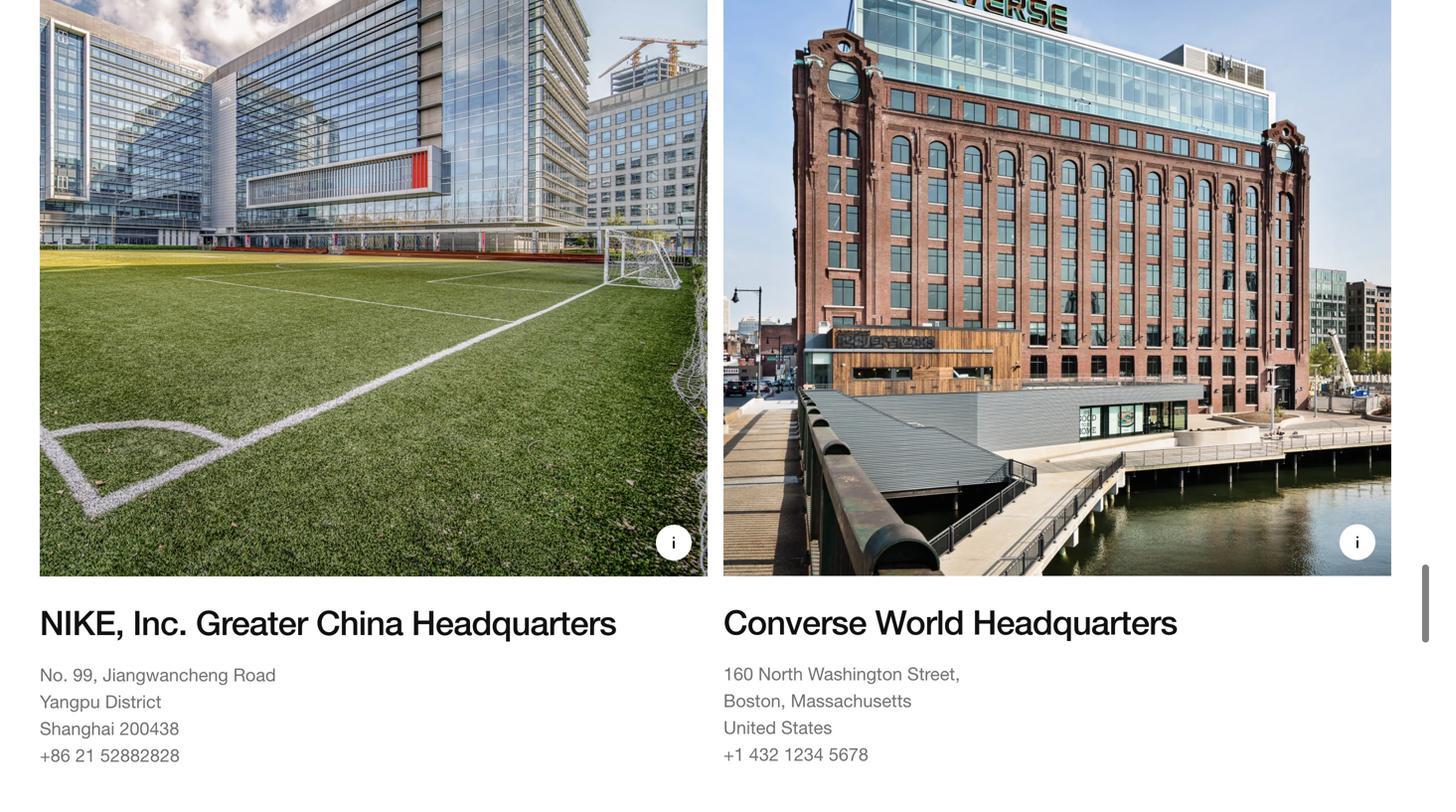 Task type: describe. For each thing, give the bounding box(es) containing it.
0 horizontal spatial headquarters
[[412, 603, 617, 643]]

160 north washington street, boston, massachusetts united states +1 432 1234 5678
[[724, 664, 961, 765]]

no. 99, jiangwancheng road yangpu district shanghai 200438 +86 21 52882828
[[40, 665, 276, 766]]

yangpu
[[40, 692, 100, 712]]

nike,
[[40, 603, 124, 643]]

open accordion image for nike, inc. greater china headquarters
[[662, 531, 686, 555]]

open accordion image for converse world headquarters
[[1346, 530, 1370, 554]]

52882828
[[100, 745, 180, 766]]

1 horizontal spatial headquarters
[[973, 602, 1178, 642]]

5678
[[829, 744, 869, 765]]

nike 2022 company hqs gchq 001 image
[[40, 0, 708, 577]]

nike, inc. greater china headquarters
[[40, 603, 617, 643]]

district
[[105, 692, 161, 712]]

boston,
[[724, 691, 786, 712]]

shanghai
[[40, 718, 115, 739]]

21
[[75, 745, 95, 766]]

160
[[724, 664, 754, 685]]



Task type: locate. For each thing, give the bounding box(es) containing it.
0 horizontal spatial open accordion image
[[662, 531, 686, 555]]

open accordion image
[[1346, 530, 1370, 554], [662, 531, 686, 555]]

converse world headquarters
[[724, 602, 1178, 642]]

road
[[233, 665, 276, 686]]

inc.
[[133, 603, 187, 643]]

world
[[876, 602, 964, 642]]

washington
[[808, 664, 903, 685]]

massachusetts
[[791, 691, 912, 712]]

street,
[[908, 664, 961, 685]]

99,
[[73, 665, 98, 686]]

converse
[[724, 602, 867, 642]]

china
[[316, 603, 403, 643]]

432
[[749, 744, 779, 765]]

united
[[724, 718, 777, 738]]

jiangwancheng
[[103, 665, 228, 686]]

states
[[782, 718, 833, 738]]

1234
[[784, 744, 824, 765]]

no.
[[40, 665, 68, 686]]

nike 2022 company hqs converse 001 image
[[724, 0, 1392, 576]]

200438
[[120, 718, 179, 739]]

+86
[[40, 745, 70, 766]]

greater
[[196, 603, 308, 643]]

+1
[[724, 744, 745, 765]]

headquarters
[[973, 602, 1178, 642], [412, 603, 617, 643]]

1 horizontal spatial open accordion image
[[1346, 530, 1370, 554]]

north
[[759, 664, 803, 685]]



Task type: vqa. For each thing, say whether or not it's contained in the screenshot.
Converse World Headquarters's the open accordion image
yes



